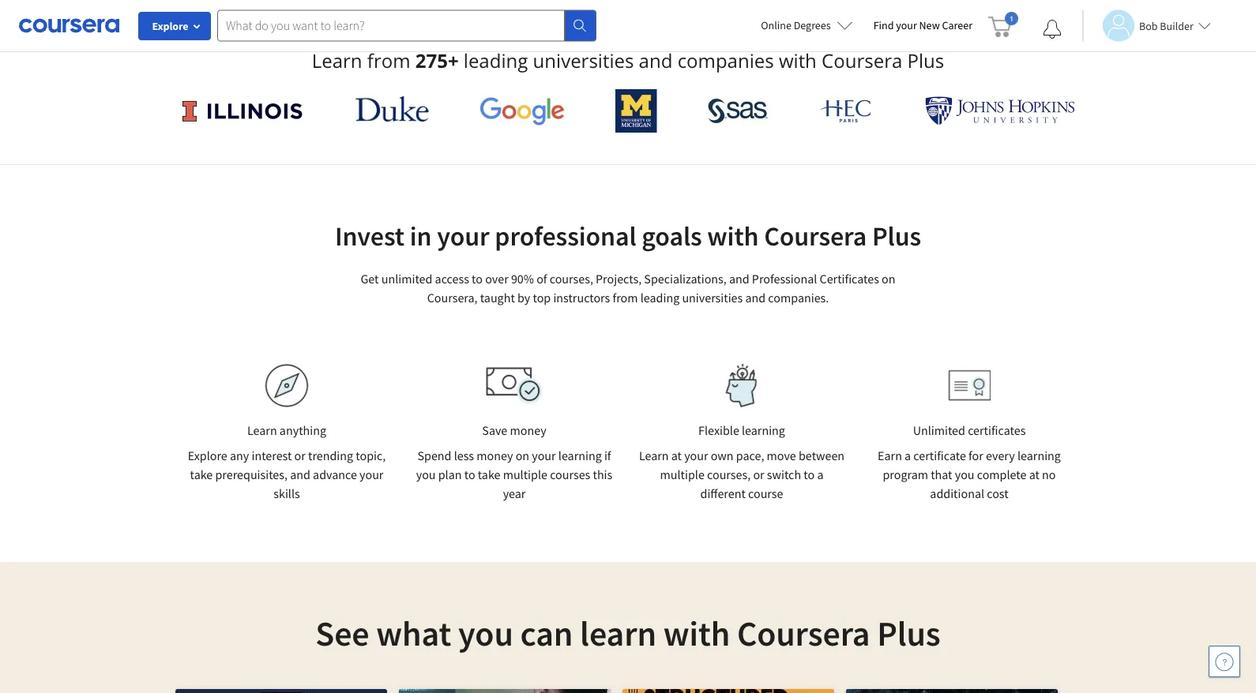 Task type: locate. For each thing, give the bounding box(es) containing it.
a inside the 'earn a certificate for every learning program that you complete at no additional cost'
[[905, 448, 911, 464]]

learn anything image
[[265, 364, 309, 408]]

sas image
[[708, 98, 768, 124]]

at inside learn at your own pace, move between multiple courses, or switch to a different course
[[671, 448, 682, 464]]

multiple inside learn at your own pace, move between multiple courses, or switch to a different course
[[660, 467, 705, 483]]

your right in
[[437, 219, 490, 253]]

your up courses
[[532, 448, 556, 464]]

1 horizontal spatial courses,
[[707, 467, 751, 483]]

2 vertical spatial plus
[[877, 611, 941, 655]]

or up course
[[753, 467, 764, 483]]

1 horizontal spatial take
[[478, 467, 500, 483]]

universities
[[533, 48, 634, 73], [682, 290, 743, 306]]

learning inside spend less money on your learning if you plan to take multiple courses this year
[[558, 448, 602, 464]]

learn
[[312, 48, 362, 73], [247, 423, 277, 438], [639, 448, 669, 464]]

None search field
[[217, 10, 596, 41]]

learn for learn anything
[[247, 423, 277, 438]]

1 vertical spatial on
[[516, 448, 529, 464]]

at inside the 'earn a certificate for every learning program that you complete at no additional cost'
[[1029, 467, 1040, 483]]

you down spend at the bottom left
[[416, 467, 436, 483]]

2 horizontal spatial learn
[[639, 448, 669, 464]]

What do you want to learn? text field
[[217, 10, 565, 41]]

invest in your professional goals with coursera plus
[[335, 219, 921, 253]]

plus down the find your new career link
[[907, 48, 944, 73]]

0 vertical spatial universities
[[533, 48, 634, 73]]

your right the find
[[896, 18, 917, 32]]

at
[[671, 448, 682, 464], [1029, 467, 1040, 483]]

learning up courses
[[558, 448, 602, 464]]

0 horizontal spatial or
[[294, 448, 306, 464]]

money
[[510, 423, 546, 438], [477, 448, 513, 464]]

learn inside learn at your own pace, move between multiple courses, or switch to a different course
[[639, 448, 669, 464]]

take inside spend less money on your learning if you plan to take multiple courses this year
[[478, 467, 500, 483]]

explore
[[152, 19, 188, 33], [188, 448, 227, 464]]

0 horizontal spatial courses,
[[550, 271, 593, 287]]

over
[[485, 271, 509, 287]]

1 vertical spatial leading
[[640, 290, 680, 306]]

plus up the introduction to programming with python and java. university of pennsylvania. specialization (4 courses) element
[[877, 611, 941, 655]]

explore inside explore any interest or trending topic, take prerequisites, and advance your skills
[[188, 448, 227, 464]]

learning for earn a certificate for every learning program that you complete at no additional cost
[[1018, 448, 1061, 464]]

learn for learn from 275+ leading universities and companies with coursera plus
[[312, 48, 362, 73]]

2 vertical spatial coursera
[[737, 611, 870, 655]]

1 vertical spatial money
[[477, 448, 513, 464]]

you up additional
[[955, 467, 975, 483]]

1 vertical spatial explore
[[188, 448, 227, 464]]

take right "plan"
[[478, 467, 500, 483]]

multiple inside spend less money on your learning if you plan to take multiple courses this year
[[503, 467, 547, 483]]

1 take from the left
[[190, 467, 213, 483]]

a inside learn at your own pace, move between multiple courses, or switch to a different course
[[817, 467, 824, 483]]

1 horizontal spatial or
[[753, 467, 764, 483]]

pace,
[[736, 448, 764, 464]]

learning up 'no'
[[1018, 448, 1061, 464]]

take inside explore any interest or trending topic, take prerequisites, and advance your skills
[[190, 467, 213, 483]]

explore inside dropdown button
[[152, 19, 188, 33]]

with down online degrees
[[779, 48, 817, 73]]

2 vertical spatial with
[[663, 611, 730, 655]]

companies
[[678, 48, 774, 73]]

2 vertical spatial learn
[[639, 448, 669, 464]]

a right earn
[[905, 448, 911, 464]]

introduction to programming with python and java. university of pennsylvania. specialization (4 courses) element
[[846, 690, 1058, 694]]

to
[[472, 271, 483, 287], [464, 467, 475, 483], [804, 467, 815, 483]]

courses,
[[550, 271, 593, 287], [707, 467, 751, 483]]

coursera image
[[19, 13, 119, 38]]

money down save
[[477, 448, 513, 464]]

switch
[[767, 467, 801, 483]]

flexible
[[698, 423, 739, 438]]

multiple up different
[[660, 467, 705, 483]]

specializations,
[[644, 271, 727, 287]]

1 vertical spatial coursera
[[764, 219, 867, 253]]

0 horizontal spatial at
[[671, 448, 682, 464]]

1 vertical spatial or
[[753, 467, 764, 483]]

learn from 275+ leading universities and companies with coursera plus
[[312, 48, 944, 73]]

on right certificates
[[882, 271, 896, 287]]

different
[[700, 486, 746, 502]]

0 vertical spatial courses,
[[550, 271, 593, 287]]

multiple up the "year"
[[503, 467, 547, 483]]

1 vertical spatial from
[[613, 290, 638, 306]]

2 multiple from the left
[[660, 467, 705, 483]]

advance
[[313, 467, 357, 483]]

universities up university of michigan image
[[533, 48, 634, 73]]

coursera for invest in your professional goals with coursera plus
[[764, 219, 867, 253]]

explore for explore any interest or trending topic, take prerequisites, and advance your skills
[[188, 448, 227, 464]]

1 multiple from the left
[[503, 467, 547, 483]]

unlimited certificates
[[913, 423, 1026, 438]]

0 horizontal spatial take
[[190, 467, 213, 483]]

learn at your own pace, move between multiple courses, or switch to a different course
[[639, 448, 845, 502]]

1 horizontal spatial a
[[905, 448, 911, 464]]

1 vertical spatial learn
[[247, 423, 277, 438]]

to inside spend less money on your learning if you plan to take multiple courses this year
[[464, 467, 475, 483]]

from
[[367, 48, 410, 73], [613, 290, 638, 306]]

leading down specializations, on the right top of page
[[640, 290, 680, 306]]

your
[[896, 18, 917, 32], [437, 219, 490, 253], [532, 448, 556, 464], [684, 448, 708, 464], [360, 467, 383, 483]]

program
[[883, 467, 928, 483]]

cost
[[987, 486, 1009, 502]]

1 horizontal spatial learn
[[312, 48, 362, 73]]

1 vertical spatial plus
[[872, 219, 921, 253]]

1 horizontal spatial multiple
[[660, 467, 705, 483]]

0 vertical spatial explore
[[152, 19, 188, 33]]

2 horizontal spatial you
[[955, 467, 975, 483]]

courses
[[550, 467, 590, 483]]

unlimited certificates image
[[948, 370, 990, 402]]

0 vertical spatial learn
[[312, 48, 362, 73]]

and inside explore any interest or trending topic, take prerequisites, and advance your skills
[[290, 467, 310, 483]]

1 vertical spatial at
[[1029, 467, 1040, 483]]

builder
[[1160, 19, 1194, 33]]

0 horizontal spatial leading
[[464, 48, 528, 73]]

0 vertical spatial from
[[367, 48, 410, 73]]

show notifications image
[[1043, 20, 1062, 39]]

explore any interest or trending topic, take prerequisites, and advance your skills
[[188, 448, 386, 502]]

take left the prerequisites, in the bottom left of the page
[[190, 467, 213, 483]]

or
[[294, 448, 306, 464], [753, 467, 764, 483]]

1 vertical spatial universities
[[682, 290, 743, 306]]

a
[[905, 448, 911, 464], [817, 467, 824, 483]]

leading
[[464, 48, 528, 73], [640, 290, 680, 306]]

from inside get unlimited access to over 90% of courses, projects, specializations, and professional certificates on coursera, taught by top instructors from leading universities and companies.
[[613, 290, 638, 306]]

your left own
[[684, 448, 708, 464]]

goals
[[642, 219, 702, 253]]

learning up pace,
[[742, 423, 785, 438]]

from down projects,
[[613, 290, 638, 306]]

coursera
[[822, 48, 902, 73], [764, 219, 867, 253], [737, 611, 870, 655]]

universities inside get unlimited access to over 90% of courses, projects, specializations, and professional certificates on coursera, taught by top instructors from leading universities and companies.
[[682, 290, 743, 306]]

with
[[779, 48, 817, 73], [707, 219, 759, 253], [663, 611, 730, 655]]

get unlimited access to over 90% of courses, projects, specializations, and professional certificates on coursera, taught by top instructors from leading universities and companies.
[[361, 271, 896, 306]]

or down anything
[[294, 448, 306, 464]]

learn anything
[[247, 423, 326, 438]]

learn right if
[[639, 448, 669, 464]]

0 vertical spatial a
[[905, 448, 911, 464]]

courses, up instructors
[[550, 271, 593, 287]]

course
[[748, 486, 783, 502]]

and
[[639, 48, 673, 73], [729, 271, 749, 287], [745, 290, 766, 306], [290, 467, 310, 483]]

learning inside the 'earn a certificate for every learning program that you complete at no additional cost'
[[1018, 448, 1061, 464]]

and down professional
[[745, 290, 766, 306]]

instructors
[[553, 290, 610, 306]]

plus up certificates
[[872, 219, 921, 253]]

2 horizontal spatial learning
[[1018, 448, 1061, 464]]

1 horizontal spatial you
[[458, 611, 513, 655]]

0 horizontal spatial on
[[516, 448, 529, 464]]

to down between
[[804, 467, 815, 483]]

0 vertical spatial with
[[779, 48, 817, 73]]

0 horizontal spatial a
[[817, 467, 824, 483]]

bob
[[1139, 19, 1158, 33]]

from down "what do you want to learn?" text field at the left top
[[367, 48, 410, 73]]

with right goals
[[707, 219, 759, 253]]

plus for invest in your professional goals with coursera plus
[[872, 219, 921, 253]]

save money
[[482, 423, 546, 438]]

you left can
[[458, 611, 513, 655]]

online degrees button
[[748, 8, 866, 43]]

shopping cart: 1 item image
[[988, 12, 1018, 37]]

0 vertical spatial money
[[510, 423, 546, 438]]

to left over
[[472, 271, 483, 287]]

learn up the interest
[[247, 423, 277, 438]]

learn down "what do you want to learn?" text field at the left top
[[312, 48, 362, 73]]

1 horizontal spatial on
[[882, 271, 896, 287]]

a down between
[[817, 467, 824, 483]]

interest
[[252, 448, 292, 464]]

money right save
[[510, 423, 546, 438]]

access
[[435, 271, 469, 287]]

0 horizontal spatial learning
[[558, 448, 602, 464]]

your down 'topic,'
[[360, 467, 383, 483]]

0 horizontal spatial learn
[[247, 423, 277, 438]]

to right "plan"
[[464, 467, 475, 483]]

this
[[593, 467, 612, 483]]

explore for explore
[[152, 19, 188, 33]]

google image
[[480, 96, 565, 126]]

0 horizontal spatial from
[[367, 48, 410, 73]]

with up the structured query language (sql). university of colorado boulder. course 'element'
[[663, 611, 730, 655]]

with for learn
[[663, 611, 730, 655]]

you
[[416, 467, 436, 483], [955, 467, 975, 483], [458, 611, 513, 655]]

on
[[882, 271, 896, 287], [516, 448, 529, 464]]

between
[[799, 448, 845, 464]]

0 vertical spatial or
[[294, 448, 306, 464]]

skills
[[274, 486, 300, 502]]

universities down specializations, on the right top of page
[[682, 290, 743, 306]]

courses, inside get unlimited access to over 90% of courses, projects, specializations, and professional certificates on coursera, taught by top instructors from leading universities and companies.
[[550, 271, 593, 287]]

your inside explore any interest or trending topic, take prerequisites, and advance your skills
[[360, 467, 383, 483]]

1 horizontal spatial from
[[613, 290, 638, 306]]

0 vertical spatial at
[[671, 448, 682, 464]]

0 vertical spatial on
[[882, 271, 896, 287]]

1 vertical spatial with
[[707, 219, 759, 253]]

0 horizontal spatial multiple
[[503, 467, 547, 483]]

1 horizontal spatial leading
[[640, 290, 680, 306]]

on inside get unlimited access to over 90% of courses, projects, specializations, and professional certificates on coursera, taught by top instructors from leading universities and companies.
[[882, 271, 896, 287]]

and up skills
[[290, 467, 310, 483]]

1 vertical spatial a
[[817, 467, 824, 483]]

leading up "google" image
[[464, 48, 528, 73]]

at left own
[[671, 448, 682, 464]]

take
[[190, 467, 213, 483], [478, 467, 500, 483]]

can
[[520, 611, 573, 655]]

bob builder button
[[1082, 10, 1211, 41]]

at left 'no'
[[1029, 467, 1040, 483]]

1 horizontal spatial at
[[1029, 467, 1040, 483]]

in
[[410, 219, 432, 253]]

learning
[[742, 423, 785, 438], [558, 448, 602, 464], [1018, 448, 1061, 464]]

0 vertical spatial coursera
[[822, 48, 902, 73]]

year
[[503, 486, 526, 502]]

2 take from the left
[[478, 467, 500, 483]]

courses, up different
[[707, 467, 751, 483]]

0 horizontal spatial you
[[416, 467, 436, 483]]

1 vertical spatial courses,
[[707, 467, 751, 483]]

hec paris image
[[819, 95, 874, 127]]

save
[[482, 423, 507, 438]]

on down the "save money"
[[516, 448, 529, 464]]

career
[[942, 18, 973, 32]]

explore button
[[138, 12, 211, 40]]

plus
[[907, 48, 944, 73], [872, 219, 921, 253], [877, 611, 941, 655]]

1 horizontal spatial learning
[[742, 423, 785, 438]]

1 horizontal spatial universities
[[682, 290, 743, 306]]



Task type: vqa. For each thing, say whether or not it's contained in the screenshot.
Are internships part of the program? dropdown button
no



Task type: describe. For each thing, give the bounding box(es) containing it.
move
[[767, 448, 796, 464]]

university of illinois at urbana-champaign image
[[181, 98, 305, 124]]

taught
[[480, 290, 515, 306]]

get
[[361, 271, 379, 287]]

on inside spend less money on your learning if you plan to take multiple courses this year
[[516, 448, 529, 464]]

every
[[986, 448, 1015, 464]]

complete
[[977, 467, 1027, 483]]

anything
[[280, 423, 326, 438]]

professional
[[752, 271, 817, 287]]

prerequisites,
[[215, 467, 288, 483]]

find your new career link
[[866, 16, 980, 36]]

professional
[[495, 219, 636, 253]]

0 horizontal spatial universities
[[533, 48, 634, 73]]

find your new career
[[873, 18, 973, 32]]

no
[[1042, 467, 1056, 483]]

275+
[[415, 48, 459, 73]]

0 vertical spatial leading
[[464, 48, 528, 73]]

coursera,
[[427, 290, 478, 306]]

help center image
[[1215, 653, 1234, 672]]

if
[[604, 448, 611, 464]]

university of michigan image
[[616, 89, 657, 133]]

duke university image
[[355, 96, 429, 122]]

online
[[761, 18, 792, 32]]

spend
[[417, 448, 451, 464]]

your inside spend less money on your learning if you plan to take multiple courses this year
[[532, 448, 556, 464]]

companies.
[[768, 290, 829, 306]]

trending
[[308, 448, 353, 464]]

or inside learn at your own pace, move between multiple courses, or switch to a different course
[[753, 467, 764, 483]]

own
[[711, 448, 734, 464]]

for
[[969, 448, 983, 464]]

new
[[919, 18, 940, 32]]

leading teams: developing as a leader. university of illinois at urbana-champaign. course element
[[175, 690, 387, 694]]

plus for see what you can learn with coursera plus
[[877, 611, 941, 655]]

what
[[376, 611, 451, 655]]

courses, inside learn at your own pace, move between multiple courses, or switch to a different course
[[707, 467, 751, 483]]

the structured query language (sql). university of colorado boulder. course element
[[623, 690, 834, 694]]

python for everybody. university of michigan. specialization (5 courses) element
[[399, 690, 611, 694]]

learning for spend less money on your learning if you plan to take multiple courses this year
[[558, 448, 602, 464]]

that
[[931, 467, 952, 483]]

flexible learning image
[[715, 364, 769, 408]]

johns hopkins university image
[[925, 96, 1075, 126]]

learn for learn at your own pace, move between multiple courses, or switch to a different course
[[639, 448, 669, 464]]

money inside spend less money on your learning if you plan to take multiple courses this year
[[477, 448, 513, 464]]

and left professional
[[729, 271, 749, 287]]

with for goals
[[707, 219, 759, 253]]

flexible learning
[[698, 423, 785, 438]]

0 vertical spatial plus
[[907, 48, 944, 73]]

see what you can learn with coursera plus
[[315, 611, 941, 655]]

save money image
[[486, 367, 543, 404]]

unlimited
[[381, 271, 432, 287]]

unlimited
[[913, 423, 965, 438]]

and up university of michigan image
[[639, 48, 673, 73]]

find
[[873, 18, 894, 32]]

or inside explore any interest or trending topic, take prerequisites, and advance your skills
[[294, 448, 306, 464]]

to inside get unlimited access to over 90% of courses, projects, specializations, and professional certificates on coursera, taught by top instructors from leading universities and companies.
[[472, 271, 483, 287]]

by
[[517, 290, 530, 306]]

plan
[[438, 467, 462, 483]]

certificates
[[968, 423, 1026, 438]]

leading inside get unlimited access to over 90% of courses, projects, specializations, and professional certificates on coursera, taught by top instructors from leading universities and companies.
[[640, 290, 680, 306]]

top
[[533, 290, 551, 306]]

learn
[[580, 611, 657, 655]]

degrees
[[794, 18, 831, 32]]

coursera for see what you can learn with coursera plus
[[737, 611, 870, 655]]

earn a certificate for every learning program that you complete at no additional cost
[[878, 448, 1061, 502]]

spend less money on your learning if you plan to take multiple courses this year
[[416, 448, 612, 502]]

certificates
[[820, 271, 879, 287]]

you inside the 'earn a certificate for every learning program that you complete at no additional cost'
[[955, 467, 975, 483]]

of
[[537, 271, 547, 287]]

certificate
[[914, 448, 966, 464]]

90%
[[511, 271, 534, 287]]

your inside learn at your own pace, move between multiple courses, or switch to a different course
[[684, 448, 708, 464]]

invest
[[335, 219, 405, 253]]

online degrees
[[761, 18, 831, 32]]

to inside learn at your own pace, move between multiple courses, or switch to a different course
[[804, 467, 815, 483]]

additional
[[930, 486, 984, 502]]

projects,
[[596, 271, 642, 287]]

earn
[[878, 448, 902, 464]]

you inside spend less money on your learning if you plan to take multiple courses this year
[[416, 467, 436, 483]]

topic,
[[356, 448, 386, 464]]

any
[[230, 448, 249, 464]]

bob builder
[[1139, 19, 1194, 33]]

see
[[315, 611, 369, 655]]

your inside the find your new career link
[[896, 18, 917, 32]]

less
[[454, 448, 474, 464]]



